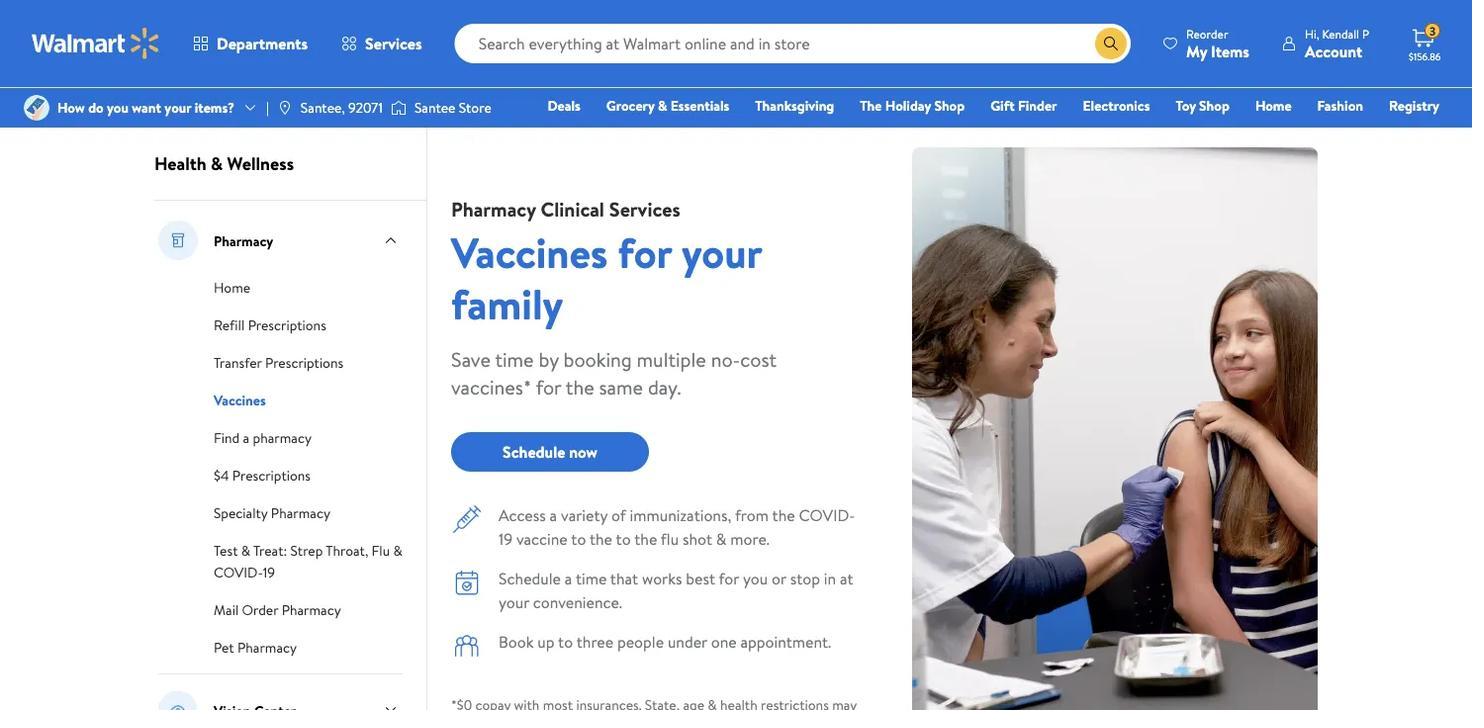 Task type: locate. For each thing, give the bounding box(es) containing it.
to down of
[[616, 529, 631, 550]]

fashion link
[[1309, 95, 1373, 116]]

santee,
[[301, 98, 345, 117]]

|
[[266, 98, 269, 117]]

1 vertical spatial 19
[[263, 563, 275, 583]]

test & treat: strep throat, flu & covid-19 link
[[214, 539, 403, 583]]

registry link
[[1381, 95, 1449, 116]]

& for grocery & essentials
[[658, 96, 668, 115]]

refill prescriptions
[[214, 316, 326, 335]]

prescriptions up transfer prescriptions link
[[248, 316, 326, 335]]

2 vertical spatial for
[[719, 568, 740, 590]]

shop
[[935, 96, 965, 115], [1200, 96, 1230, 115]]

1 vertical spatial covid-
[[214, 563, 263, 583]]

1 vertical spatial services
[[609, 195, 681, 223]]

toy
[[1176, 96, 1196, 115]]

0 horizontal spatial home link
[[214, 276, 251, 298]]

0 vertical spatial covid-
[[799, 505, 856, 527]]

no-
[[711, 345, 741, 373]]

the inside the "save time by booking multiple no-cost vaccines* for the same day."
[[566, 373, 595, 401]]

to
[[571, 529, 586, 550], [616, 529, 631, 550], [558, 632, 573, 653]]

0 horizontal spatial covid-
[[214, 563, 263, 583]]

home link
[[1247, 95, 1301, 116], [214, 276, 251, 298]]

electronics link
[[1075, 95, 1160, 116]]

2 vertical spatial prescriptions
[[232, 466, 311, 486]]

a
[[243, 429, 250, 448], [550, 505, 557, 527], [565, 568, 572, 590]]

1 horizontal spatial vaccines
[[451, 223, 608, 281]]

a inside access a variety of immunizations, from the covid- 19 vaccine to the to the flu shot & more.
[[550, 505, 557, 527]]

2 horizontal spatial your
[[682, 223, 762, 281]]

up
[[538, 632, 555, 653]]

 image for santee store
[[391, 98, 407, 118]]

0 horizontal spatial 19
[[263, 563, 275, 583]]

2 horizontal spatial a
[[565, 568, 572, 590]]

19 inside access a variety of immunizations, from the covid- 19 vaccine to the to the flu shot & more.
[[499, 529, 513, 550]]

time
[[495, 345, 534, 373], [576, 568, 607, 590]]

santee
[[415, 98, 456, 117]]

toy shop
[[1176, 96, 1230, 115]]

0 vertical spatial your
[[165, 98, 191, 117]]

departments
[[217, 33, 308, 54]]

my
[[1187, 40, 1208, 62]]

at
[[840, 568, 854, 590]]

0 horizontal spatial you
[[107, 98, 129, 117]]

prescriptions inside "link"
[[248, 316, 326, 335]]

 image right |
[[277, 100, 293, 116]]

refill
[[214, 316, 245, 335]]

0 horizontal spatial a
[[243, 429, 250, 448]]

& right shot
[[716, 529, 727, 550]]

2 shop from the left
[[1200, 96, 1230, 115]]

electronics
[[1083, 96, 1151, 115]]

the
[[860, 96, 882, 115]]

1 horizontal spatial home
[[1256, 96, 1292, 115]]

walmart image
[[32, 28, 160, 59]]

flu
[[372, 541, 390, 561]]

19 for access
[[499, 529, 513, 550]]

0 vertical spatial services
[[365, 33, 422, 54]]

want
[[132, 98, 161, 117]]

schedule inside schedule a time that works best for you or stop in at your convenience.
[[499, 568, 561, 590]]

shop right holiday
[[935, 96, 965, 115]]

vaccines down clinical
[[451, 223, 608, 281]]

home up the refill
[[214, 278, 251, 297]]

your inside schedule a time that works best for you or stop in at your convenience.
[[499, 592, 530, 614]]

time up convenience.
[[576, 568, 607, 590]]

a up convenience.
[[565, 568, 572, 590]]

strep
[[291, 541, 323, 561]]

prescriptions up specialty pharmacy link
[[232, 466, 311, 486]]

0 horizontal spatial  image
[[277, 100, 293, 116]]

covid- for test & treat: strep throat, flu & covid-19
[[214, 563, 263, 583]]

pharmacy left clinical
[[451, 195, 536, 223]]

1 vertical spatial your
[[682, 223, 762, 281]]

the right from
[[773, 505, 795, 527]]

& right health on the top left
[[211, 151, 223, 176]]

19 down access
[[499, 529, 513, 550]]

schedule down 'vaccine'
[[499, 568, 561, 590]]

store
[[459, 98, 492, 117]]

 image
[[24, 95, 49, 121]]

debit
[[1322, 124, 1355, 143]]

more.
[[731, 529, 770, 550]]

19 down treat:
[[263, 563, 275, 583]]

1 vertical spatial time
[[576, 568, 607, 590]]

schedule
[[503, 441, 566, 463], [499, 568, 561, 590]]

the holiday shop
[[860, 96, 965, 115]]

prescriptions for $4 prescriptions
[[232, 466, 311, 486]]

time inside the "save time by booking multiple no-cost vaccines* for the same day."
[[495, 345, 534, 373]]

home link up one
[[1247, 95, 1301, 116]]

find a pharmacy link
[[214, 427, 312, 448]]

walmart+
[[1381, 124, 1440, 143]]

0 vertical spatial home
[[1256, 96, 1292, 115]]

services inside dropdown button
[[365, 33, 422, 54]]

0 vertical spatial schedule
[[503, 441, 566, 463]]

services right clinical
[[609, 195, 681, 223]]

specialty pharmacy link
[[214, 502, 330, 524]]

the left same
[[566, 373, 595, 401]]

pet pharmacy link
[[214, 636, 297, 658]]

0 vertical spatial time
[[495, 345, 534, 373]]

multiple
[[637, 345, 707, 373]]

& for test & treat: strep throat, flu & covid-19
[[241, 541, 251, 561]]

 image for santee, 92071
[[277, 100, 293, 116]]

santee, 92071
[[301, 98, 383, 117]]

1 horizontal spatial you
[[743, 568, 768, 590]]

transfer prescriptions link
[[214, 351, 344, 373]]

2 horizontal spatial for
[[719, 568, 740, 590]]

schedule left now
[[503, 441, 566, 463]]

specialty
[[214, 504, 268, 523]]

19
[[499, 529, 513, 550], [263, 563, 275, 583]]

pharmacy inside specialty pharmacy link
[[271, 504, 330, 523]]

$4 prescriptions
[[214, 466, 311, 486]]

the
[[566, 373, 595, 401], [773, 505, 795, 527], [590, 529, 613, 550], [635, 529, 658, 550]]

time left the by
[[495, 345, 534, 373]]

1 vertical spatial for
[[536, 373, 562, 401]]

registry
[[1390, 96, 1440, 115]]

0 vertical spatial for
[[618, 223, 672, 281]]

do
[[88, 98, 104, 117]]

0 horizontal spatial time
[[495, 345, 534, 373]]

three
[[577, 632, 614, 653]]

the down variety
[[590, 529, 613, 550]]

pharmacy down the order
[[238, 638, 297, 658]]

shot
[[683, 529, 713, 550]]

0 horizontal spatial for
[[536, 373, 562, 401]]

wellness
[[227, 151, 294, 176]]

1 vertical spatial schedule
[[499, 568, 561, 590]]

0 horizontal spatial shop
[[935, 96, 965, 115]]

clinical
[[541, 195, 605, 223]]

1 vertical spatial vaccines
[[214, 391, 266, 410]]

schedule a time that works best for you or stop in at your convenience. image
[[451, 567, 483, 599]]

92071
[[349, 98, 383, 117]]

your inside pharmacy clinical services vaccines for your family
[[682, 223, 762, 281]]

1 horizontal spatial your
[[499, 592, 530, 614]]

prescriptions inside 'link'
[[232, 466, 311, 486]]

pharmacy right the pharmacy image
[[214, 231, 273, 250]]

a inside schedule a time that works best for you or stop in at your convenience.
[[565, 568, 572, 590]]

you
[[107, 98, 129, 117], [743, 568, 768, 590]]

0 vertical spatial a
[[243, 429, 250, 448]]

1 vertical spatial home
[[214, 278, 251, 297]]

schedule inside button
[[503, 441, 566, 463]]

hi, kendall p account
[[1306, 25, 1370, 62]]

pharmacy down test & treat: strep throat, flu & covid-19
[[282, 601, 341, 620]]

19 inside test & treat: strep throat, flu & covid-19
[[263, 563, 275, 583]]

pharmacy clinical services vaccines for your family
[[451, 195, 762, 333]]

book up to three people under one appointment.
[[499, 632, 832, 653]]

kendall
[[1323, 25, 1360, 42]]

schedule now
[[503, 441, 598, 463]]

1 horizontal spatial 19
[[499, 529, 513, 550]]

covid-
[[799, 505, 856, 527], [214, 563, 263, 583]]

health
[[154, 151, 207, 176]]

covid- inside test & treat: strep throat, flu & covid-19
[[214, 563, 263, 583]]

1 shop from the left
[[935, 96, 965, 115]]

in
[[824, 568, 836, 590]]

prescriptions
[[248, 316, 326, 335], [265, 353, 344, 373], [232, 466, 311, 486]]

home link up the refill
[[214, 276, 251, 298]]

order
[[242, 601, 278, 620]]

0 vertical spatial prescriptions
[[248, 316, 326, 335]]

services up 92071
[[365, 33, 422, 54]]

a right find
[[243, 429, 250, 448]]

0 horizontal spatial vaccines
[[214, 391, 266, 410]]

covid- down test
[[214, 563, 263, 583]]

0 vertical spatial you
[[107, 98, 129, 117]]

vision center image
[[158, 691, 198, 711]]

pharmacy
[[451, 195, 536, 223], [214, 231, 273, 250], [271, 504, 330, 523], [282, 601, 341, 620], [238, 638, 297, 658]]

0 horizontal spatial services
[[365, 33, 422, 54]]

0 vertical spatial home link
[[1247, 95, 1301, 116]]

find a pharmacy
[[214, 429, 312, 448]]

covid- up in
[[799, 505, 856, 527]]

0 horizontal spatial home
[[214, 278, 251, 297]]

you left or
[[743, 568, 768, 590]]

home
[[1256, 96, 1292, 115], [214, 278, 251, 297]]

1 horizontal spatial for
[[618, 223, 672, 281]]

home up one
[[1256, 96, 1292, 115]]

family
[[451, 275, 564, 333]]

prescriptions for transfer prescriptions
[[265, 353, 344, 373]]

 image right 92071
[[391, 98, 407, 118]]

pharmacy inside pet pharmacy link
[[238, 638, 297, 658]]

3
[[1430, 22, 1437, 39]]

1 vertical spatial prescriptions
[[265, 353, 344, 373]]

you right "do"
[[107, 98, 129, 117]]

prescriptions for refill prescriptions
[[248, 316, 326, 335]]

1 horizontal spatial  image
[[391, 98, 407, 118]]

& right grocery
[[658, 96, 668, 115]]

for
[[618, 223, 672, 281], [536, 373, 562, 401], [719, 568, 740, 590]]

1 horizontal spatial shop
[[1200, 96, 1230, 115]]

& right test
[[241, 541, 251, 561]]

shop right toy at top right
[[1200, 96, 1230, 115]]

0 vertical spatial 19
[[499, 529, 513, 550]]

1 vertical spatial you
[[743, 568, 768, 590]]

prescriptions down refill prescriptions
[[265, 353, 344, 373]]

a up 'vaccine'
[[550, 505, 557, 527]]

pharmacy up strep
[[271, 504, 330, 523]]

1 vertical spatial a
[[550, 505, 557, 527]]

vaccines*
[[451, 373, 532, 401]]

covid- inside access a variety of immunizations, from the covid- 19 vaccine to the to the flu shot & more.
[[799, 505, 856, 527]]

1 horizontal spatial time
[[576, 568, 607, 590]]

vaccines down transfer
[[214, 391, 266, 410]]

2 vertical spatial a
[[565, 568, 572, 590]]

0 vertical spatial vaccines
[[451, 223, 608, 281]]

1 horizontal spatial services
[[609, 195, 681, 223]]

works
[[642, 568, 683, 590]]

1 horizontal spatial a
[[550, 505, 557, 527]]

 image
[[391, 98, 407, 118], [277, 100, 293, 116]]

2 vertical spatial your
[[499, 592, 530, 614]]

items?
[[195, 98, 235, 117]]

Search search field
[[455, 24, 1131, 63]]

1 horizontal spatial covid-
[[799, 505, 856, 527]]



Task type: vqa. For each thing, say whether or not it's contained in the screenshot.
Refill Prescriptions
yes



Task type: describe. For each thing, give the bounding box(es) containing it.
mail
[[214, 601, 239, 620]]

day.
[[648, 373, 681, 401]]

a for time
[[565, 568, 572, 590]]

find
[[214, 429, 240, 448]]

grocery & essentials
[[607, 96, 730, 115]]

best
[[686, 568, 716, 590]]

treat:
[[253, 541, 287, 561]]

thanksgiving link
[[747, 95, 844, 116]]

hi,
[[1306, 25, 1320, 42]]

toy shop link
[[1167, 95, 1239, 116]]

essentials
[[671, 96, 730, 115]]

vaccines inside pharmacy clinical services vaccines for your family
[[451, 223, 608, 281]]

Walmart Site-Wide search field
[[455, 24, 1131, 63]]

appointment.
[[741, 632, 832, 653]]

$4
[[214, 466, 229, 486]]

one
[[711, 632, 737, 653]]

pet
[[214, 638, 234, 658]]

that
[[611, 568, 639, 590]]

santee store
[[415, 98, 492, 117]]

covid- for access a variety of immunizations, from the covid- 19 vaccine to the to the flu shot & more.
[[799, 505, 856, 527]]

you inside schedule a time that works best for you or stop in at your convenience.
[[743, 568, 768, 590]]

reorder
[[1187, 25, 1229, 42]]

booking
[[564, 345, 632, 373]]

thanksgiving
[[756, 96, 835, 115]]

& for health & wellness
[[211, 151, 223, 176]]

one
[[1289, 124, 1318, 143]]

schedule for schedule a time that works best for you or stop in at your convenience.
[[499, 568, 561, 590]]

pharmacy inside mail order pharmacy link
[[282, 601, 341, 620]]

mail order pharmacy link
[[214, 599, 341, 621]]

access a variety of immunizations, from the covid-19 vaccine to the to the flu shot and more. image
[[451, 504, 483, 536]]

services button
[[325, 20, 439, 67]]

health & wellness
[[154, 151, 294, 176]]

of
[[612, 505, 626, 527]]

0 horizontal spatial your
[[165, 98, 191, 117]]

for inside pharmacy clinical services vaccines for your family
[[618, 223, 672, 281]]

reorder my items
[[1187, 25, 1250, 62]]

1 horizontal spatial home link
[[1247, 95, 1301, 116]]

book up to three people under one appointment. image
[[451, 631, 483, 662]]

$4 prescriptions link
[[214, 464, 311, 486]]

& inside access a variety of immunizations, from the covid- 19 vaccine to the to the flu shot & more.
[[716, 529, 727, 550]]

a for pharmacy
[[243, 429, 250, 448]]

under
[[668, 632, 708, 653]]

items
[[1212, 40, 1250, 62]]

pharmacy
[[253, 429, 312, 448]]

variety
[[561, 505, 608, 527]]

test & treat: strep throat, flu & covid-19
[[214, 541, 403, 583]]

for inside schedule a time that works best for you or stop in at your convenience.
[[719, 568, 740, 590]]

departments button
[[176, 20, 325, 67]]

access a variety of immunizations, from the covid- 19 vaccine to the to the flu shot & more.
[[499, 505, 856, 550]]

time inside schedule a time that works best for you or stop in at your convenience.
[[576, 568, 607, 590]]

book
[[499, 632, 534, 653]]

1 vertical spatial home link
[[214, 276, 251, 298]]

how
[[57, 98, 85, 117]]

pharmacy inside pharmacy clinical services vaccines for your family
[[451, 195, 536, 223]]

one debit link
[[1280, 123, 1364, 144]]

now
[[569, 441, 598, 463]]

refill prescriptions link
[[214, 314, 326, 336]]

to right up
[[558, 632, 573, 653]]

schedule a time that works best for you or stop in at your convenience.
[[499, 568, 854, 614]]

$156.86
[[1410, 49, 1442, 63]]

& right flu
[[393, 541, 403, 561]]

to down variety
[[571, 529, 586, 550]]

services inside pharmacy clinical services vaccines for your family
[[609, 195, 681, 223]]

transfer
[[214, 353, 262, 373]]

grocery & essentials link
[[598, 95, 739, 116]]

deals
[[548, 96, 581, 115]]

the holiday shop link
[[852, 95, 974, 116]]

from
[[735, 505, 769, 527]]

finder
[[1019, 96, 1058, 115]]

registry one debit
[[1289, 96, 1440, 143]]

gift finder
[[991, 96, 1058, 115]]

account
[[1306, 40, 1363, 62]]

home inside home link
[[1256, 96, 1292, 115]]

immunizations,
[[630, 505, 732, 527]]

the left flu
[[635, 529, 658, 550]]

mail order pharmacy
[[214, 601, 341, 620]]

fashion
[[1318, 96, 1364, 115]]

grocery
[[607, 96, 655, 115]]

19 for test
[[263, 563, 275, 583]]

vaccines link
[[214, 389, 266, 411]]

same
[[599, 373, 643, 401]]

gift
[[991, 96, 1015, 115]]

search icon image
[[1104, 36, 1120, 51]]

access
[[499, 505, 546, 527]]

walmart+ link
[[1372, 123, 1449, 144]]

stop
[[791, 568, 820, 590]]

by
[[539, 345, 559, 373]]

p
[[1363, 25, 1370, 42]]

transfer prescriptions
[[214, 353, 344, 373]]

schedule for schedule now
[[503, 441, 566, 463]]

a for variety
[[550, 505, 557, 527]]

how do you want your items?
[[57, 98, 235, 117]]

deals link
[[539, 95, 590, 116]]

save time by booking multiple no-cost vaccines* for the same day.
[[451, 345, 777, 401]]

pet pharmacy
[[214, 638, 297, 658]]

cost
[[741, 345, 777, 373]]

holiday
[[886, 96, 931, 115]]

schedule now button
[[451, 433, 649, 472]]

vaccine
[[517, 529, 568, 550]]

gift finder link
[[982, 95, 1067, 116]]

for inside the "save time by booking multiple no-cost vaccines* for the same day."
[[536, 373, 562, 401]]

pharmacy image
[[158, 221, 198, 260]]



